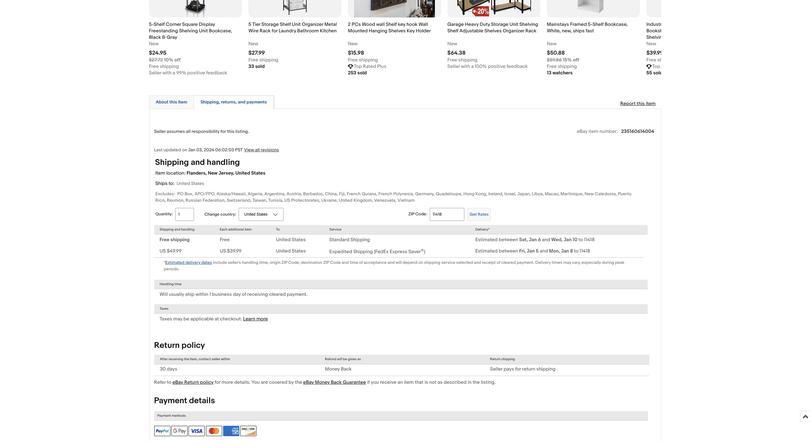 Task type: vqa. For each thing, say whether or not it's contained in the screenshot.
Toys & Hobbies
no



Task type: locate. For each thing, give the bounding box(es) containing it.
2 horizontal spatial shelving
[[646, 34, 665, 40]]

1 french from the left
[[347, 191, 361, 197]]

1 top rated plus text field from the left
[[354, 63, 386, 70]]

free up 33
[[248, 57, 258, 63]]

taxes for taxes may be applicable at checkout. learn more
[[160, 316, 172, 322]]

3 new text field from the left
[[348, 41, 358, 47]]

switzerland,
[[227, 197, 251, 203]]

off right 10%
[[174, 57, 181, 63]]

master card image
[[206, 426, 222, 436]]

adjustable
[[459, 28, 483, 34]]

2 off from the left
[[573, 57, 579, 63]]

free shipping text field down $27.99 text field
[[248, 57, 278, 63]]

ukraine,
[[321, 197, 338, 203]]

on right depend
[[418, 260, 423, 265]]

13 watchers text field
[[547, 70, 573, 76]]

jan left 03,
[[188, 147, 195, 153]]

box,
[[185, 191, 194, 197]]

1 new text field from the left
[[149, 41, 159, 47]]

ebay down days
[[172, 379, 183, 385]]

1 vertical spatial all
[[255, 147, 260, 153]]

new text field for $27.99
[[248, 41, 258, 47]]

2 vertical spatial handling
[[242, 260, 258, 265]]

0 horizontal spatial zip
[[281, 260, 287, 265]]

will inside include seller's handling time, origin zip code, destination zip code and time of acceptance and will depend on shipping service selected and receipt of cleared payment. delivery times may vary, especially during peak periods.
[[396, 260, 402, 265]]

$27.99
[[248, 50, 265, 56]]

unit inside 5 tier storage shelf unit organizer metal wire rack for laundry bathroom kitchen
[[292, 21, 301, 27]]

top
[[354, 63, 362, 69], [652, 63, 660, 69]]

55
[[646, 70, 652, 76]]

11418 right 10
[[584, 237, 595, 243]]

cleared
[[501, 260, 516, 265], [269, 291, 286, 298]]

1 vertical spatial as
[[438, 379, 443, 385]]

free shipping text field down $15.98
[[348, 57, 378, 63]]

1
[[209, 291, 211, 298]]

1 vertical spatial to
[[574, 248, 579, 254]]

new text field up $50.88
[[547, 41, 557, 47]]

New text field
[[646, 41, 656, 47]]

number:
[[600, 128, 618, 134]]

0 horizontal spatial all
[[186, 129, 191, 134]]

tab list containing about this item
[[149, 94, 661, 109]]

us $49.99
[[160, 248, 182, 254]]

0 horizontal spatial the
[[184, 357, 189, 361]]

0 horizontal spatial rated
[[363, 63, 376, 69]]

shipping up pays
[[501, 357, 515, 361]]

Top Rated Plus text field
[[354, 63, 386, 70], [652, 63, 685, 70]]

shipping
[[155, 157, 189, 167], [160, 227, 174, 231], [350, 237, 370, 243], [353, 249, 373, 255]]

1 between from the top
[[499, 237, 518, 243]]

1 top rated plus from the left
[[354, 63, 386, 69]]

new left jersey,
[[208, 170, 217, 176]]

be for applicable
[[183, 316, 189, 322]]

shelf up freestanding
[[154, 21, 165, 27]]

0 vertical spatial handling
[[207, 157, 240, 167]]

1 vertical spatial 11418
[[580, 248, 590, 254]]

15%
[[563, 57, 572, 63]]

shelf inside industrial 4-6 shelf wood bookcase bookshelf storage display rack book shelving new $39.99 free shipping
[[677, 21, 688, 27]]

Free shipping text field
[[447, 57, 477, 63], [646, 57, 676, 63], [547, 63, 577, 70]]

be left the applicable
[[183, 316, 189, 322]]

standard shipping
[[329, 237, 370, 243]]

framed
[[570, 21, 587, 27]]

None text field
[[149, 57, 181, 63], [547, 57, 579, 63], [149, 57, 181, 63], [547, 57, 579, 63]]

0 vertical spatial 5
[[248, 21, 251, 27]]

more
[[256, 316, 268, 322], [222, 379, 233, 385]]

of
[[359, 260, 363, 265], [497, 260, 500, 265], [242, 291, 246, 298]]

with inside 5-shelf corner square display freestanding shelving unit bookcase, black & gray new $24.95 $27.72 10% off free shipping seller with a 99% positive feedback
[[162, 70, 172, 76]]

seller's
[[228, 260, 241, 265]]

0 vertical spatial united states
[[177, 181, 204, 186]]

6 right industrial
[[673, 21, 676, 27]]

responsibility
[[192, 129, 219, 134]]

the right by
[[295, 379, 302, 385]]

1 vertical spatial receiving
[[168, 357, 183, 361]]

you
[[371, 379, 379, 385]]

2 horizontal spatial us
[[284, 197, 290, 203]]

0 horizontal spatial shelves
[[388, 28, 406, 34]]

item right about
[[178, 99, 187, 105]]

on inside include seller's handling time, origin zip code, destination zip code and time of acceptance and will depend on shipping service selected and receipt of cleared payment. delivery times may vary, especially during peak periods.
[[418, 260, 423, 265]]

0 horizontal spatial $39.99
[[227, 248, 242, 254]]

cleared right receipt on the bottom of the page
[[501, 260, 516, 265]]

$39.99 up "seller's"
[[227, 248, 242, 254]]

1 horizontal spatial all
[[255, 147, 260, 153]]

time up 'usually'
[[174, 282, 182, 286]]

jan for 5
[[527, 248, 535, 254]]

unit for $27.99
[[292, 21, 301, 27]]

shelving down 'bookshelf'
[[646, 34, 665, 40]]

0 horizontal spatial handling
[[181, 227, 195, 231]]

item for each additional item
[[245, 227, 252, 231]]

money
[[325, 366, 340, 372], [315, 379, 330, 385]]

2 horizontal spatial rack
[[705, 28, 716, 34]]

0 horizontal spatial top rated plus
[[354, 63, 386, 69]]

free
[[248, 57, 258, 63], [348, 57, 358, 63], [447, 57, 457, 63], [646, 57, 656, 63], [149, 63, 159, 69], [547, 63, 557, 69], [160, 237, 169, 243], [220, 237, 230, 243]]

rated for $39.99
[[661, 63, 675, 69]]

0 vertical spatial between
[[499, 237, 518, 243]]

shelving inside industrial 4-6 shelf wood bookcase bookshelf storage display rack book shelving new $39.99 free shipping
[[646, 34, 665, 40]]

2 horizontal spatial unit
[[509, 21, 518, 27]]

2 vertical spatial to
[[167, 379, 171, 385]]

shelving
[[519, 21, 538, 27], [179, 28, 198, 34], [646, 34, 665, 40]]

checkout.
[[220, 316, 242, 322]]

3 rack from the left
[[705, 28, 716, 34]]

0 horizontal spatial bookcase,
[[209, 28, 232, 34]]

payment up payment methods
[[154, 396, 187, 406]]

2 wood from the left
[[689, 21, 702, 27]]

new $15.98 free shipping
[[348, 41, 378, 63]]

1 rated from the left
[[363, 63, 376, 69]]

2 plus from the left
[[676, 63, 685, 69]]

po
[[177, 191, 184, 197]]

1 horizontal spatial top rated plus text field
[[652, 63, 685, 70]]

0 horizontal spatial shelving
[[179, 28, 198, 34]]

1 horizontal spatial sold
[[357, 70, 367, 76]]

0 horizontal spatial may
[[173, 316, 182, 322]]

to right 8
[[574, 248, 579, 254]]

0 vertical spatial payment.
[[517, 260, 534, 265]]

0 horizontal spatial 6
[[538, 237, 541, 243]]

details.
[[234, 379, 250, 385]]

estimated for estimated between sat, jan 6 and wed, jan 10 to 11418
[[475, 237, 498, 243]]

item left the number:
[[589, 128, 598, 134]]

1 top from the left
[[354, 63, 362, 69]]

money down refund
[[325, 366, 340, 372]]

0 vertical spatial receiving
[[247, 291, 268, 298]]

1 rack from the left
[[260, 28, 271, 34]]

1 horizontal spatial ebay
[[303, 379, 314, 385]]

on
[[182, 147, 187, 153], [418, 260, 423, 265]]

listing.
[[235, 129, 249, 134], [481, 379, 496, 385]]

time
[[350, 260, 358, 265], [174, 282, 182, 286]]

1 vertical spatial organizer
[[503, 28, 524, 34]]

new text field up the $64.38 "text box"
[[447, 41, 457, 47]]

2 taxes from the top
[[160, 316, 172, 322]]

0 vertical spatial display
[[199, 21, 215, 27]]

shelf inside 2 pcs wood wall shelf key hook wall mounted hanging shelves key holder
[[386, 21, 397, 27]]

0 horizontal spatial positive
[[187, 70, 205, 76]]

4 new text field from the left
[[447, 41, 457, 47]]

free shipping text field down 10%
[[149, 63, 179, 70]]

2 top rated plus text field from the left
[[652, 63, 685, 70]]

on right updated
[[182, 147, 187, 153]]

1 horizontal spatial listing.
[[481, 379, 496, 385]]

french up venezuela,
[[378, 191, 392, 197]]

0 horizontal spatial a
[[173, 70, 175, 76]]

ships
[[573, 28, 585, 34]]

item inside about this item "button"
[[178, 99, 187, 105]]

5 left 'tier'
[[248, 21, 251, 27]]

russian
[[186, 197, 202, 203]]

between left fri,
[[499, 248, 518, 254]]

about
[[156, 99, 168, 105]]

pst
[[235, 147, 243, 153]]

time down expedited
[[350, 260, 358, 265]]

refund will be given as
[[325, 357, 361, 361]]

algeria,
[[248, 191, 263, 197]]

1 5- from the left
[[149, 21, 154, 27]]

1 horizontal spatial payment.
[[517, 260, 534, 265]]

return
[[154, 341, 180, 351], [490, 357, 501, 361], [184, 379, 199, 385]]

excludes:
[[155, 191, 175, 197]]

rated for $15.98
[[363, 63, 376, 69]]

shelf up laundry
[[280, 21, 291, 27]]

shipping down )
[[424, 260, 440, 265]]

payment. down code,
[[287, 291, 308, 298]]

jan left 8
[[561, 248, 569, 254]]

learn more link
[[243, 316, 268, 322]]

tab list
[[149, 94, 661, 109]]

to for 10
[[579, 237, 583, 243]]

0 horizontal spatial storage
[[261, 21, 279, 27]]

assumes
[[167, 129, 185, 134]]

rack left "white,"
[[525, 28, 536, 34]]

1 horizontal spatial 6
[[673, 21, 676, 27]]

and
[[238, 99, 246, 105], [191, 157, 205, 167], [174, 227, 180, 231], [542, 237, 550, 243], [540, 248, 548, 254], [342, 260, 349, 265], [388, 260, 395, 265], [474, 260, 481, 265]]

to right refer
[[167, 379, 171, 385]]

are
[[261, 379, 268, 385]]

estimated
[[475, 237, 498, 243], [475, 248, 498, 254], [165, 260, 184, 265]]

garage
[[447, 21, 464, 27]]

and left receipt on the bottom of the page
[[474, 260, 481, 265]]

estimated up receipt on the bottom of the page
[[475, 248, 498, 254]]

rated
[[363, 63, 376, 69], [661, 63, 675, 69]]

1 vertical spatial $39.99
[[227, 248, 242, 254]]

1 horizontal spatial positive
[[488, 63, 506, 69]]

99%
[[176, 70, 186, 76]]

mainstays
[[547, 21, 569, 27]]

shipping up $49.99
[[170, 237, 190, 243]]

0 vertical spatial 6
[[673, 21, 676, 27]]

0 horizontal spatial sold
[[255, 63, 265, 69]]

plus for $15.98
[[377, 63, 386, 69]]

unit for $64.38
[[509, 21, 518, 27]]

0 horizontal spatial listing.
[[235, 129, 249, 134]]

0 vertical spatial will
[[396, 260, 402, 265]]

item for about this item
[[178, 99, 187, 105]]

germany,
[[415, 191, 435, 197]]

organizer inside garage heavy duty storage unit shelving shelf adjustable shelves organizer rack
[[503, 28, 524, 34]]

free down "$59.86"
[[547, 63, 557, 69]]

this for report
[[637, 100, 645, 107]]

and inside shipping, returns, and payments button
[[238, 99, 246, 105]]

free shipping text field down $64.38
[[447, 57, 477, 63]]

1 horizontal spatial top
[[652, 63, 660, 69]]

this inside about this item "button"
[[169, 99, 177, 105]]

this right report
[[637, 100, 645, 107]]

shipping
[[259, 57, 278, 63], [359, 57, 378, 63], [458, 57, 477, 63], [657, 57, 676, 63], [160, 63, 179, 69], [558, 63, 577, 69], [170, 237, 190, 243], [424, 260, 440, 265], [501, 357, 515, 361], [536, 366, 555, 372]]

off right 15%
[[573, 57, 579, 63]]

2 horizontal spatial sold
[[653, 70, 663, 76]]

0 vertical spatial 11418
[[584, 237, 595, 243]]

ZIP Code: text field
[[430, 208, 464, 221]]

1 vertical spatial estimated
[[475, 248, 498, 254]]

top rated plus text field down $39.99 text field
[[652, 63, 685, 70]]

free shipping text field for $27.99
[[248, 57, 278, 63]]

$64.38 text field
[[447, 50, 466, 56]]

and up free shipping
[[174, 227, 180, 231]]

1 vertical spatial be
[[343, 357, 347, 361]]

0 horizontal spatial time
[[174, 282, 182, 286]]

shelf left key
[[386, 21, 397, 27]]

bookcase, inside mainstays framed 5-shelf bookcase, white, new, ships fast
[[605, 21, 628, 27]]

details
[[189, 396, 215, 406]]

listing. up pst on the top left of the page
[[235, 129, 249, 134]]

2 5- from the left
[[588, 21, 593, 27]]

key
[[398, 21, 405, 27]]

shelving left mainstays
[[519, 21, 538, 27]]

new up "$15.98" text field
[[348, 41, 358, 47]]

1 horizontal spatial within
[[221, 357, 230, 361]]

shipping and handling up flanders,
[[155, 157, 240, 167]]

1 horizontal spatial zip
[[323, 260, 329, 265]]

$24.95 text field
[[149, 50, 166, 56]]

a left 100%
[[471, 63, 474, 69]]

pcs
[[352, 21, 361, 27]]

$39.99 text field
[[646, 50, 663, 56]]

as
[[357, 357, 361, 361], [438, 379, 443, 385]]

will right refund
[[337, 357, 342, 361]]

sold for $15.98
[[357, 70, 367, 76]]

storage inside 5 tier storage shelf unit organizer metal wire rack for laundry bathroom kitchen
[[261, 21, 279, 27]]

storage inside industrial 4-6 shelf wood bookcase bookshelf storage display rack book shelving new $39.99 free shipping
[[669, 28, 687, 34]]

delivery*
[[475, 227, 490, 231]]

0 vertical spatial $39.99
[[646, 50, 663, 56]]

us up "*"
[[160, 248, 166, 254]]

feedback inside new $64.38 free shipping seller with a 100% positive feedback
[[507, 63, 528, 69]]

1 horizontal spatial bookcase,
[[605, 21, 628, 27]]

israel,
[[504, 191, 516, 197]]

0 vertical spatial back
[[341, 366, 352, 372]]

1 horizontal spatial as
[[438, 379, 443, 385]]

shelves down key
[[388, 28, 406, 34]]

2 horizontal spatial this
[[637, 100, 645, 107]]

0 horizontal spatial french
[[347, 191, 361, 197]]

unit inside garage heavy duty storage unit shelving shelf adjustable shelves organizer rack
[[509, 21, 518, 27]]

1 horizontal spatial more
[[256, 316, 268, 322]]

flanders,
[[187, 170, 207, 176]]

0 vertical spatial with
[[461, 63, 470, 69]]

new up $50.88
[[547, 41, 557, 47]]

2 horizontal spatial handling
[[242, 260, 258, 265]]

shelving inside 5-shelf corner square display freestanding shelving unit bookcase, black & gray new $24.95 $27.72 10% off free shipping seller with a 99% positive feedback
[[179, 28, 198, 34]]

1 horizontal spatial rated
[[661, 63, 675, 69]]

1 off from the left
[[174, 57, 181, 63]]

shipping right return
[[536, 366, 555, 372]]

back down money back
[[331, 379, 342, 385]]

storage inside garage heavy duty storage unit shelving shelf adjustable shelves organizer rack
[[491, 21, 508, 27]]

0 vertical spatial to
[[579, 237, 583, 243]]

shipping and handling up free shipping
[[160, 227, 195, 231]]

5 new text field from the left
[[547, 41, 557, 47]]

new $27.99 free shipping 33 sold
[[248, 41, 278, 69]]

6 up the estimated between fri, jan 5 and mon, jan 8 to 11418
[[538, 237, 541, 243]]

to:
[[169, 180, 175, 186]]

item inside report this item link
[[646, 100, 656, 107]]

to right 10
[[579, 237, 583, 243]]

you
[[251, 379, 260, 385]]

0 horizontal spatial 5
[[248, 21, 251, 27]]

free down "$15.98" text field
[[348, 57, 358, 63]]

1 horizontal spatial the
[[295, 379, 302, 385]]

each
[[220, 227, 227, 231]]

top rated plus text field for $15.98
[[354, 63, 386, 70]]

shipping down $64.38
[[458, 57, 477, 63]]

shipping inside new $50.88 $59.86 15% off free shipping 13 watchers
[[558, 63, 577, 69]]

top for $39.99
[[652, 63, 660, 69]]

free shipping text field for $64.38
[[447, 57, 477, 63]]

fri,
[[519, 248, 526, 254]]

storage right 'tier'
[[261, 21, 279, 27]]

united states up box,
[[177, 181, 204, 186]]

(fedex
[[374, 249, 389, 255]]

2 shelves from the left
[[484, 28, 502, 34]]

shelving down square
[[179, 28, 198, 34]]

item
[[178, 99, 187, 105], [646, 100, 656, 107], [589, 128, 598, 134], [245, 227, 252, 231], [404, 379, 414, 385]]

$64.38
[[447, 50, 466, 56]]

seller
[[212, 357, 220, 361]]

1 vertical spatial more
[[222, 379, 233, 385]]

2 between from the top
[[499, 248, 518, 254]]

new inside new $50.88 $59.86 15% off free shipping 13 watchers
[[547, 41, 557, 47]]

2 french from the left
[[378, 191, 392, 197]]

1 shelves from the left
[[388, 28, 406, 34]]

return for return shipping
[[490, 357, 501, 361]]

2 horizontal spatial free shipping text field
[[646, 57, 676, 63]]

shipping inside 5-shelf corner square display freestanding shelving unit bookcase, black & gray new $24.95 $27.72 10% off free shipping seller with a 99% positive feedback
[[160, 63, 179, 69]]

1 horizontal spatial $39.99
[[646, 50, 663, 56]]

this inside report this item link
[[637, 100, 645, 107]]

item right report
[[646, 100, 656, 107]]

a inside new $64.38 free shipping seller with a 100% positive feedback
[[471, 63, 474, 69]]

1 horizontal spatial french
[[378, 191, 392, 197]]

sold right 33
[[255, 63, 265, 69]]

bookcase, inside 5-shelf corner square display freestanding shelving unit bookcase, black & gray new $24.95 $27.72 10% off free shipping seller with a 99% positive feedback
[[209, 28, 232, 34]]

japan,
[[517, 191, 531, 197]]

2 top rated plus from the left
[[652, 63, 685, 69]]

receiving up days
[[168, 357, 183, 361]]

storage
[[261, 21, 279, 27], [491, 21, 508, 27], [669, 28, 687, 34]]

seller
[[447, 63, 460, 69], [149, 70, 161, 76], [154, 129, 166, 134], [490, 366, 503, 372]]

2 vertical spatial return
[[184, 379, 199, 385]]

1 vertical spatial shelving
[[179, 28, 198, 34]]

0 vertical spatial more
[[256, 316, 268, 322]]

to
[[276, 227, 280, 231]]

2 rack from the left
[[525, 28, 536, 34]]

venezuela,
[[374, 197, 397, 203]]

free inside new $50.88 $59.86 15% off free shipping 13 watchers
[[547, 63, 557, 69]]

0 vertical spatial taxes
[[160, 307, 169, 311]]

destination
[[301, 260, 322, 265]]

1 horizontal spatial storage
[[491, 21, 508, 27]]

1 vertical spatial taxes
[[160, 316, 172, 322]]

paypal image
[[154, 426, 170, 436]]

shelf down the garage
[[447, 28, 458, 34]]

1 horizontal spatial 5-
[[588, 21, 593, 27]]

shelves down duty
[[484, 28, 502, 34]]

Quantity: text field
[[175, 208, 194, 221]]

0 horizontal spatial off
[[174, 57, 181, 63]]

1 vertical spatial positive
[[187, 70, 205, 76]]

2 horizontal spatial storage
[[669, 28, 687, 34]]

0 vertical spatial be
[[183, 316, 189, 322]]

1 wood from the left
[[362, 21, 375, 27]]

Free shipping text field
[[248, 57, 278, 63], [348, 57, 378, 63], [149, 63, 179, 70]]

new,
[[562, 28, 572, 34]]

5- up black
[[149, 21, 154, 27]]

handling up jersey,
[[207, 157, 240, 167]]

0 vertical spatial organizer
[[302, 21, 323, 27]]

shelving inside garage heavy duty storage unit shelving shelf adjustable shelves organizer rack
[[519, 21, 538, 27]]

1 vertical spatial will
[[337, 357, 342, 361]]

the
[[184, 357, 189, 361], [295, 379, 302, 385], [473, 379, 480, 385]]

1 horizontal spatial be
[[343, 357, 347, 361]]

free inside "new $15.98 free shipping"
[[348, 57, 358, 63]]

0 horizontal spatial on
[[182, 147, 187, 153]]

33
[[248, 63, 254, 69]]

shipping inside industrial 4-6 shelf wood bookcase bookshelf storage display rack book shelving new $39.99 free shipping
[[657, 57, 676, 63]]

2 pcs wood wall shelf key hook wall mounted hanging shelves key holder
[[348, 21, 431, 34]]

united states down to
[[276, 237, 306, 243]]

of left acceptance
[[359, 260, 363, 265]]

and right 'returns,'
[[238, 99, 246, 105]]

0 horizontal spatial feedback
[[206, 70, 227, 76]]

off inside 5-shelf corner square display freestanding shelving unit bookcase, black & gray new $24.95 $27.72 10% off free shipping seller with a 99% positive feedback
[[174, 57, 181, 63]]

2 rated from the left
[[661, 63, 675, 69]]

0 vertical spatial shelving
[[519, 21, 538, 27]]

receipt
[[482, 260, 496, 265]]

1 plus from the left
[[377, 63, 386, 69]]

taxes
[[160, 307, 169, 311], [160, 316, 172, 322]]

of right day
[[242, 291, 246, 298]]

plus for $39.99
[[676, 63, 685, 69]]

code:
[[415, 211, 427, 217]]

kitchen
[[320, 28, 337, 34]]

top rated plus text field down "new $15.98 free shipping"
[[354, 63, 386, 70]]

zip left code
[[323, 260, 329, 265]]

33 sold text field
[[248, 63, 265, 70]]

estimated for estimated between fri, jan 5 and mon, jan 8 to 11418
[[475, 248, 498, 254]]

unit inside 5-shelf corner square display freestanding shelving unit bookcase, black & gray new $24.95 $27.72 10% off free shipping seller with a 99% positive feedback
[[199, 28, 208, 34]]

and left mon, at the bottom of the page
[[540, 248, 548, 254]]

return for return policy
[[154, 341, 180, 351]]

handling
[[160, 282, 174, 286]]

free inside new $64.38 free shipping seller with a 100% positive feedback
[[447, 57, 457, 63]]

receive
[[380, 379, 397, 385]]

more left "details."
[[222, 379, 233, 385]]

new up the $64.38 "text box"
[[447, 41, 457, 47]]

rack down 'tier'
[[260, 28, 271, 34]]

1 vertical spatial 5
[[536, 248, 539, 254]]

jan
[[188, 147, 195, 153], [529, 237, 537, 243], [564, 237, 572, 243], [527, 248, 535, 254], [561, 248, 569, 254]]

0 horizontal spatial 5-
[[149, 21, 154, 27]]

free down $39.99 text field
[[646, 57, 656, 63]]

free up us $49.99
[[160, 237, 169, 243]]

taiwan,
[[252, 197, 267, 203]]

bookcase,
[[605, 21, 628, 27], [209, 28, 232, 34]]

5 down the estimated between sat, jan 6 and wed, jan 10 to 11418
[[536, 248, 539, 254]]

back down refund will be given as
[[341, 366, 352, 372]]

industrial 4-6 shelf wood bookcase bookshelf storage display rack book shelving new $39.99 free shipping
[[646, 21, 728, 63]]

$49.99
[[167, 248, 182, 254]]

2 horizontal spatial return
[[490, 357, 501, 361]]

seller down $27.72
[[149, 70, 161, 76]]

seller left assumes
[[154, 129, 166, 134]]

shipping down 15%
[[558, 63, 577, 69]]

shipping down $39.99 text field
[[657, 57, 676, 63]]

$39.99 inside industrial 4-6 shelf wood bookcase bookshelf storage display rack book shelving new $39.99 free shipping
[[646, 50, 663, 56]]

feedback inside 5-shelf corner square display freestanding shelving unit bookcase, black & gray new $24.95 $27.72 10% off free shipping seller with a 99% positive feedback
[[206, 70, 227, 76]]

55 sold text field
[[646, 70, 663, 76]]

american express image
[[223, 426, 239, 436]]

wood
[[362, 21, 375, 27], [689, 21, 702, 27]]

1 taxes from the top
[[160, 307, 169, 311]]

be for given
[[343, 357, 347, 361]]

$15.98
[[348, 50, 364, 56]]

be left given
[[343, 357, 347, 361]]

New text field
[[149, 41, 159, 47], [248, 41, 258, 47], [348, 41, 358, 47], [447, 41, 457, 47], [547, 41, 557, 47]]

$15.98 text field
[[348, 50, 364, 56]]

this right about
[[169, 99, 177, 105]]

free down $27.72
[[149, 63, 159, 69]]

4-
[[668, 21, 673, 27]]

organizer inside 5 tier storage shelf unit organizer metal wire rack for laundry bathroom kitchen
[[302, 21, 323, 27]]

sold
[[255, 63, 265, 69], [357, 70, 367, 76], [653, 70, 663, 76]]

1 vertical spatial united states
[[276, 237, 306, 243]]

2 new text field from the left
[[248, 41, 258, 47]]

2 top from the left
[[652, 63, 660, 69]]

display right square
[[199, 21, 215, 27]]



Task type: describe. For each thing, give the bounding box(es) containing it.
0 horizontal spatial more
[[222, 379, 233, 385]]

235160614004
[[621, 128, 654, 134]]

item for report this item
[[646, 100, 656, 107]]

seller down return shipping
[[490, 366, 503, 372]]

1 vertical spatial may
[[173, 316, 182, 322]]

jan for 03,
[[188, 147, 195, 153]]

updated
[[164, 147, 181, 153]]

Seller with a 100% positive feedback text field
[[447, 63, 528, 70]]

united right jersey,
[[235, 170, 250, 176]]

$27.99 text field
[[248, 50, 265, 56]]

top rated plus for $39.99
[[652, 63, 685, 69]]

shelves inside 2 pcs wood wall shelf key hook wall mounted hanging shelves key holder
[[388, 28, 406, 34]]

change
[[205, 212, 219, 217]]

0 horizontal spatial of
[[242, 291, 246, 298]]

positive inside new $64.38 free shipping seller with a 100% positive feedback
[[488, 63, 506, 69]]

11418 for estimated between fri, jan 5 and mon, jan 8 to 11418
[[580, 248, 590, 254]]

fiji,
[[339, 191, 346, 197]]

seller inside new $64.38 free shipping seller with a 100% positive feedback
[[447, 63, 460, 69]]

taxes for taxes
[[160, 307, 169, 311]]

jan left 10
[[564, 237, 572, 243]]

pays
[[504, 366, 514, 372]]

at
[[215, 316, 219, 322]]

days
[[167, 366, 177, 372]]

0 vertical spatial money
[[325, 366, 340, 372]]

new text field for $15.98
[[348, 41, 358, 47]]

learn
[[243, 316, 255, 322]]

protectorates,
[[291, 197, 320, 203]]

united up 'origin'
[[276, 248, 291, 254]]

0 horizontal spatial will
[[337, 357, 342, 361]]

business
[[212, 291, 232, 298]]

payments
[[247, 99, 267, 105]]

1 vertical spatial policy
[[200, 379, 214, 385]]

for inside 5 tier storage shelf unit organizer metal wire rack for laundry bathroom kitchen
[[272, 28, 278, 34]]

revisions
[[261, 147, 279, 153]]

between for sat,
[[499, 237, 518, 243]]

1 vertical spatial shipping and handling
[[160, 227, 195, 231]]

cleared inside include seller's handling time, origin zip code, destination zip code and time of acceptance and will depend on shipping service selected and receipt of cleared payment. delivery times may vary, especially during peak periods.
[[501, 260, 516, 265]]

free down each at the bottom of page
[[220, 237, 230, 243]]

payment for payment details
[[154, 396, 187, 406]]

shipping inside new $64.38 free shipping seller with a 100% positive feedback
[[458, 57, 477, 63]]

shelf inside garage heavy duty storage unit shelving shelf adjustable shelves organizer rack
[[447, 28, 458, 34]]

bookshelf
[[646, 28, 668, 34]]

to for 8
[[574, 248, 579, 254]]

discover image
[[240, 426, 257, 436]]

a inside 5-shelf corner square display freestanding shelving unit bookcase, black & gray new $24.95 $27.72 10% off free shipping seller with a 99% positive feedback
[[173, 70, 175, 76]]

for right pays
[[515, 366, 521, 372]]

contact
[[199, 357, 211, 361]]

1 horizontal spatial handling
[[207, 157, 240, 167]]

shelf inside mainstays framed 5-shelf bookcase, white, new, ships fast
[[593, 21, 604, 27]]

shipping, returns, and payments
[[200, 99, 267, 105]]

location:
[[166, 170, 186, 176]]

and right code
[[342, 260, 349, 265]]

change country:
[[205, 212, 236, 217]]

laundry
[[279, 28, 296, 34]]

free inside 5-shelf corner square display freestanding shelving unit bookcase, black & gray new $24.95 $27.72 10% off free shipping seller with a 99% positive feedback
[[149, 63, 159, 69]]

new inside industrial 4-6 shelf wood bookcase bookshelf storage display rack book shelving new $39.99 free shipping
[[646, 41, 656, 47]]

us inside po box, apo/fpo, alaska/hawaii, algeria, argentina, austria, barbados, china, fiji, french guiana, french polynesia, germany, guadeloupe, hong kong, ireland, israel, japan, libya, macau, martinique, new caledonia, puerto rico, reunion, russian federation, switzerland, taiwan, tunisia, us protectorates, ukraine, united kingdom, venezuela, vietnam
[[284, 197, 290, 203]]

shelf inside 5-shelf corner square display freestanding shelving unit bookcase, black & gray new $24.95 $27.72 10% off free shipping seller with a 99% positive feedback
[[154, 21, 165, 27]]

1 vertical spatial money
[[315, 379, 330, 385]]

po box, apo/fpo, alaska/hawaii, algeria, argentina, austria, barbados, china, fiji, french guiana, french polynesia, germany, guadeloupe, hong kong, ireland, israel, japan, libya, macau, martinique, new caledonia, puerto rico, reunion, russian federation, switzerland, taiwan, tunisia, us protectorates, ukraine, united kingdom, venezuela, vietnam
[[155, 191, 631, 203]]

is
[[425, 379, 428, 385]]

refer
[[154, 379, 166, 385]]

ebay return policy link
[[172, 379, 214, 385]]

united inside po box, apo/fpo, alaska/hawaii, algeria, argentina, austria, barbados, china, fiji, french guiana, french polynesia, germany, guadeloupe, hong kong, ireland, israel, japan, libya, macau, martinique, new caledonia, puerto rico, reunion, russian federation, switzerland, taiwan, tunisia, us protectorates, ukraine, united kingdom, venezuela, vietnam
[[339, 197, 352, 203]]

wall
[[376, 21, 385, 27]]

0 horizontal spatial cleared
[[269, 291, 286, 298]]

may inside include seller's handling time, origin zip code, destination zip code and time of acceptance and will depend on shipping service selected and receipt of cleared payment. delivery times may vary, especially during peak periods.
[[563, 260, 571, 265]]

bookcase
[[703, 21, 725, 27]]

payment for payment methods
[[157, 413, 171, 418]]

watchers
[[553, 70, 573, 76]]

2 horizontal spatial of
[[497, 260, 500, 265]]

guarantee
[[343, 379, 366, 385]]

1 vertical spatial handling
[[181, 227, 195, 231]]

top for $15.98
[[354, 63, 362, 69]]

jersey,
[[219, 170, 234, 176]]

shipping inside include seller's handling time, origin zip code, destination zip code and time of acceptance and will depend on shipping service selected and receipt of cleared payment. delivery times may vary, especially during peak periods.
[[424, 260, 440, 265]]

1 horizontal spatial return
[[184, 379, 199, 385]]

1 vertical spatial back
[[331, 379, 342, 385]]

times
[[552, 260, 562, 265]]

&
[[162, 34, 166, 40]]

positive inside 5-shelf corner square display freestanding shelving unit bookcase, black & gray new $24.95 $27.72 10% off free shipping seller with a 99% positive feedback
[[187, 70, 205, 76]]

1 vertical spatial within
[[221, 357, 230, 361]]

253 sold text field
[[348, 70, 367, 76]]

united up po
[[177, 181, 190, 186]]

tier
[[252, 21, 260, 27]]

1 vertical spatial listing.
[[481, 379, 496, 385]]

view all revisions link
[[243, 147, 279, 153]]

2 horizontal spatial ebay
[[577, 128, 588, 134]]

0 vertical spatial on
[[182, 147, 187, 153]]

shipping inside 'new $27.99 free shipping 33 sold'
[[259, 57, 278, 63]]

about this item button
[[156, 99, 187, 105]]

vietnam
[[398, 197, 415, 203]]

0 horizontal spatial payment.
[[287, 291, 308, 298]]

0 vertical spatial shipping and handling
[[155, 157, 240, 167]]

wood inside industrial 4-6 shelf wood bookcase bookshelf storage display rack book shelving new $39.99 free shipping
[[689, 21, 702, 27]]

and down express
[[388, 260, 395, 265]]

0 horizontal spatial as
[[357, 357, 361, 361]]

sold for $39.99
[[653, 70, 663, 76]]

1 horizontal spatial of
[[359, 260, 363, 265]]

5 tier storage shelf unit organizer metal wire rack for laundry bathroom kitchen
[[248, 21, 337, 34]]

30
[[160, 366, 166, 372]]

duty
[[480, 21, 490, 27]]

rack inside industrial 4-6 shelf wood bookcase bookshelf storage display rack book shelving new $39.99 free shipping
[[705, 28, 716, 34]]

5- inside 5-shelf corner square display freestanding shelving unit bookcase, black & gray new $24.95 $27.72 10% off free shipping seller with a 99% positive feedback
[[149, 21, 154, 27]]

during
[[602, 260, 614, 265]]

free inside industrial 4-6 shelf wood bookcase bookshelf storage display rack book shelving new $39.99 free shipping
[[646, 57, 656, 63]]

1 horizontal spatial free shipping text field
[[547, 63, 577, 70]]

reunion,
[[167, 197, 185, 203]]

top rated plus text field for $39.99
[[652, 63, 685, 70]]

free inside 'new $27.99 free shipping 33 sold'
[[248, 57, 258, 63]]

return shipping
[[490, 357, 515, 361]]

5- inside mainstays framed 5-shelf bookcase, white, new, ships fast
[[588, 21, 593, 27]]

new text field for $64.38
[[447, 41, 457, 47]]

report this item link
[[617, 97, 659, 110]]

each additional item
[[220, 227, 252, 231]]

11418 for estimated between sat, jan 6 and wed, jan 10 to 11418
[[584, 237, 595, 243]]

display inside 5-shelf corner square display freestanding shelving unit bookcase, black & gray new $24.95 $27.72 10% off free shipping seller with a 99% positive feedback
[[199, 21, 215, 27]]

applicable
[[190, 316, 214, 322]]

code
[[330, 260, 341, 265]]

0 horizontal spatial receiving
[[168, 357, 183, 361]]

selected
[[456, 260, 473, 265]]

2 vertical spatial estimated
[[165, 260, 184, 265]]

rack inside garage heavy duty storage unit shelving shelf adjustable shelves organizer rack
[[525, 28, 536, 34]]

03,
[[196, 147, 203, 153]]

hook
[[407, 21, 418, 27]]

guadeloupe,
[[436, 191, 462, 197]]

free shipping text field for $15.98
[[348, 57, 378, 63]]

between for fri,
[[499, 248, 518, 254]]

will usually ship within 1 business day of receiving cleared payment.
[[160, 291, 308, 298]]

by
[[289, 379, 294, 385]]

shipping up expedited shipping (fedex express saver ® )
[[350, 237, 370, 243]]

black
[[149, 34, 161, 40]]

new inside "new $15.98 free shipping"
[[348, 41, 358, 47]]

freestanding
[[149, 28, 178, 34]]

$50.88 text field
[[547, 50, 565, 56]]

jan for 6
[[529, 237, 537, 243]]

display inside industrial 4-6 shelf wood bookcase bookshelf storage display rack book shelving new $39.99 free shipping
[[688, 28, 704, 34]]

google pay image
[[171, 426, 188, 436]]

new inside new $64.38 free shipping seller with a 100% positive feedback
[[447, 41, 457, 47]]

shipping inside "new $15.98 free shipping"
[[359, 57, 378, 63]]

service
[[441, 260, 455, 265]]

0 horizontal spatial within
[[195, 291, 208, 298]]

0 horizontal spatial ebay
[[172, 379, 183, 385]]

new inside po box, apo/fpo, alaska/hawaii, algeria, argentina, austria, barbados, china, fiji, french guiana, french polynesia, germany, guadeloupe, hong kong, ireland, israel, japan, libya, macau, martinique, new caledonia, puerto rico, reunion, russian federation, switzerland, taiwan, tunisia, us protectorates, ukraine, united kingdom, venezuela, vietnam
[[585, 191, 594, 197]]

0 horizontal spatial free shipping text field
[[149, 63, 179, 70]]

and left wed,
[[542, 237, 550, 243]]

dates
[[201, 260, 212, 265]]

bathroom
[[297, 28, 319, 34]]

shipping inside expedited shipping (fedex express saver ® )
[[353, 249, 373, 255]]

item,
[[190, 357, 198, 361]]

include
[[213, 260, 227, 265]]

puerto
[[618, 191, 631, 197]]

united down to
[[276, 237, 291, 243]]

2 horizontal spatial zip
[[408, 211, 414, 217]]

new text field for $50.88
[[547, 41, 557, 47]]

shipping up location:
[[155, 157, 189, 167]]

0 vertical spatial all
[[186, 129, 191, 134]]

sold inside 'new $27.99 free shipping 33 sold'
[[255, 63, 265, 69]]

time inside include seller's handling time, origin zip code, destination zip code and time of acceptance and will depend on shipping service selected and receipt of cleared payment. delivery times may vary, especially during peak periods.
[[350, 260, 358, 265]]

$24.95
[[149, 50, 166, 56]]

this for about
[[169, 99, 177, 105]]

with inside new $64.38 free shipping seller with a 100% positive feedback
[[461, 63, 470, 69]]

1 vertical spatial time
[[174, 282, 182, 286]]

253
[[348, 70, 356, 76]]

$59.86
[[547, 57, 562, 63]]

handling inside include seller's handling time, origin zip code, destination zip code and time of acceptance and will depend on shipping service selected and receipt of cleared payment. delivery times may vary, especially during peak periods.
[[242, 260, 258, 265]]

covered
[[269, 379, 287, 385]]

will
[[160, 291, 168, 298]]

shelves inside garage heavy duty storage unit shelving shelf adjustable shelves organizer rack
[[484, 28, 502, 34]]

1 horizontal spatial receiving
[[247, 291, 268, 298]]

methods
[[172, 413, 186, 418]]

payment. inside include seller's handling time, origin zip code, destination zip code and time of acceptance and will depend on shipping service selected and receipt of cleared payment. delivery times may vary, especially during peak periods.
[[517, 260, 534, 265]]

seller inside 5-shelf corner square display freestanding shelving unit bookcase, black & gray new $24.95 $27.72 10% off free shipping seller with a 99% positive feedback
[[149, 70, 161, 76]]

rates
[[478, 212, 489, 217]]

shelf inside 5 tier storage shelf unit organizer metal wire rack for laundry bathroom kitchen
[[280, 21, 291, 27]]

Seller with a 99% positive feedback text field
[[149, 70, 227, 76]]

*
[[164, 260, 165, 265]]

new text field for $24.95
[[149, 41, 159, 47]]

visa image
[[189, 426, 205, 436]]

for right the responsibility
[[220, 129, 226, 134]]

for down the seller
[[215, 379, 221, 385]]

if
[[367, 379, 370, 385]]

us for us $39.99
[[220, 248, 226, 254]]

2
[[348, 21, 351, 27]]

item right an
[[404, 379, 414, 385]]

off inside new $50.88 $59.86 15% off free shipping 13 watchers
[[573, 57, 579, 63]]

garage heavy duty storage unit shelving shelf adjustable shelves organizer rack
[[447, 21, 538, 34]]

and up flanders,
[[191, 157, 205, 167]]

shipping up free shipping
[[160, 227, 174, 231]]

us for us $49.99
[[160, 248, 166, 254]]

1 horizontal spatial this
[[227, 129, 234, 134]]

ebay money back guarantee link
[[303, 379, 366, 385]]

ships
[[155, 180, 168, 186]]

wire
[[248, 28, 259, 34]]

heavy
[[465, 21, 479, 27]]

item location: flanders, new jersey, united states
[[155, 170, 265, 176]]

code,
[[288, 260, 300, 265]]

return
[[522, 366, 535, 372]]

5 inside 5 tier storage shelf unit organizer metal wire rack for laundry bathroom kitchen
[[248, 21, 251, 27]]

rico,
[[155, 197, 166, 203]]

2 horizontal spatial the
[[473, 379, 480, 385]]

get rates
[[470, 212, 489, 217]]

55 sold
[[646, 70, 663, 76]]

about this item
[[156, 99, 187, 105]]

new inside 'new $27.99 free shipping 33 sold'
[[248, 41, 258, 47]]

united states for us $39.99
[[276, 248, 306, 254]]

united states for free
[[276, 237, 306, 243]]

get rates button
[[468, 208, 491, 221]]

new inside 5-shelf corner square display freestanding shelving unit bookcase, black & gray new $24.95 $27.72 10% off free shipping seller with a 99% positive feedback
[[149, 41, 159, 47]]

6 inside industrial 4-6 shelf wood bookcase bookshelf storage display rack book shelving new $39.99 free shipping
[[673, 21, 676, 27]]

vary,
[[572, 260, 581, 265]]

book
[[717, 28, 728, 34]]

free shipping text field for $39.99
[[646, 57, 676, 63]]

wood inside 2 pcs wood wall shelf key hook wall mounted hanging shelves key holder
[[362, 21, 375, 27]]

1 vertical spatial 6
[[538, 237, 541, 243]]

0 vertical spatial policy
[[182, 341, 205, 351]]

rack inside 5 tier storage shelf unit organizer metal wire rack for laundry bathroom kitchen
[[260, 28, 271, 34]]

top rated plus for $15.98
[[354, 63, 386, 69]]

0 vertical spatial listing.
[[235, 129, 249, 134]]

payment details
[[154, 396, 215, 406]]



